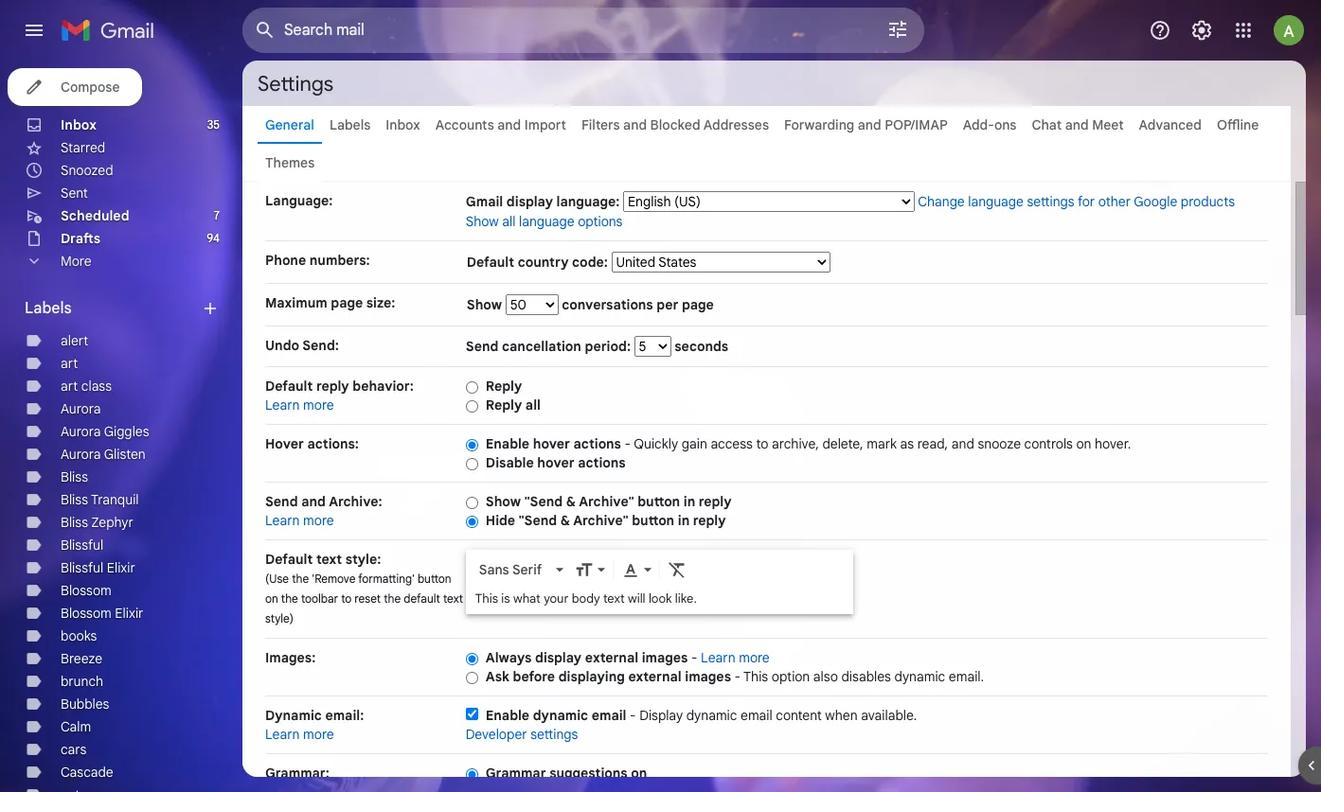 Task type: describe. For each thing, give the bounding box(es) containing it.
add-
[[963, 117, 995, 134]]

general
[[265, 117, 314, 134]]

1 vertical spatial external
[[628, 669, 682, 686]]

themes link
[[265, 154, 315, 171]]

0 vertical spatial settings
[[1027, 193, 1075, 210]]

more up ask before displaying external images - this option also disables dynamic email.
[[739, 650, 770, 667]]

filters and blocked addresses
[[582, 117, 769, 134]]

serif
[[512, 562, 542, 579]]

archive" for hide
[[573, 512, 629, 530]]

import
[[525, 117, 566, 134]]

advanced link
[[1139, 117, 1202, 134]]

- up ask before displaying external images - this option also disables dynamic email.
[[692, 650, 698, 667]]

send for send cancellation period:
[[466, 338, 499, 355]]

blossom for blossom link
[[61, 583, 112, 600]]

default for default reply behavior: learn more
[[265, 378, 313, 395]]

art for art class
[[61, 378, 78, 395]]

more inside 'send and archive: learn more'
[[303, 512, 334, 530]]

hover.
[[1095, 436, 1131, 453]]

hover actions:
[[265, 436, 359, 453]]

blissful link
[[61, 537, 103, 554]]

cars
[[61, 742, 86, 759]]

your
[[544, 591, 569, 607]]

class
[[81, 378, 112, 395]]

0 horizontal spatial this
[[475, 591, 498, 607]]

alert
[[61, 332, 88, 350]]

enable for enable dynamic email
[[486, 708, 530, 725]]

enable hover actions - quickly gain access to archive, delete, mark as read, and snooze controls on hover.
[[486, 436, 1131, 453]]

zephyr
[[91, 514, 133, 531]]

all for show
[[502, 213, 516, 230]]

default text style: (use the 'remove formatting' button on the toolbar to reset the default text style)
[[265, 551, 463, 626]]

send for send and archive: learn more
[[265, 494, 298, 511]]

gmail image
[[61, 11, 164, 49]]

change language settings for other google products
[[918, 193, 1235, 210]]

1 horizontal spatial text
[[443, 592, 463, 606]]

support image
[[1149, 19, 1172, 42]]

general link
[[265, 117, 314, 134]]

actions for enable
[[574, 436, 621, 453]]

bliss zephyr
[[61, 514, 133, 531]]

books
[[61, 628, 97, 645]]

dynamic
[[265, 708, 322, 725]]

suggestions
[[550, 765, 628, 782]]

before
[[513, 669, 555, 686]]

drafts
[[61, 230, 101, 247]]

elixir for blissful elixir
[[107, 560, 135, 577]]

brunch link
[[61, 674, 103, 691]]

labels navigation
[[0, 61, 243, 793]]

compose button
[[8, 68, 143, 106]]

options
[[578, 213, 623, 230]]

phone
[[265, 252, 306, 269]]

1 horizontal spatial dynamic
[[686, 708, 737, 725]]

available.
[[861, 708, 917, 725]]

blissful for blissful elixir
[[61, 560, 103, 577]]

glisten
[[104, 446, 146, 463]]

email.
[[949, 669, 984, 686]]

tranquil
[[91, 492, 139, 509]]

maximum page size:
[[265, 295, 395, 312]]

will
[[628, 591, 646, 607]]

grammar suggestions on
[[486, 765, 647, 782]]

- inside enable dynamic email - display dynamic email content when available. developer settings
[[630, 708, 636, 725]]

change
[[918, 193, 965, 210]]

snoozed
[[61, 162, 113, 179]]

'remove
[[312, 572, 356, 586]]

aurora giggles
[[61, 423, 149, 440]]

for
[[1078, 193, 1095, 210]]

- left option
[[735, 669, 741, 686]]

the right (use
[[292, 572, 309, 586]]

2 inbox link from the left
[[386, 117, 420, 134]]

giggles
[[104, 423, 149, 440]]

scheduled link
[[61, 207, 129, 225]]

mark
[[867, 436, 897, 453]]

Search mail text field
[[284, 21, 834, 40]]

calm
[[61, 719, 91, 736]]

undo send:
[[265, 337, 339, 354]]

show "send & archive" button in reply
[[486, 494, 732, 511]]

maximum
[[265, 295, 327, 312]]

the up style)
[[281, 592, 298, 606]]

chat and meet
[[1032, 117, 1124, 134]]

in for hide "send & archive" button in reply
[[678, 512, 690, 530]]

change language settings for other google products link
[[918, 193, 1235, 210]]

hover for enable
[[533, 436, 570, 453]]

show all language options link
[[466, 213, 623, 230]]

settings inside enable dynamic email - display dynamic email content when available. developer settings
[[531, 727, 578, 744]]

starred link
[[61, 139, 105, 156]]

blossom elixir
[[61, 605, 143, 622]]

disable
[[486, 455, 534, 472]]

numbers:
[[310, 252, 370, 269]]

learn up ask before displaying external images - this option also disables dynamic email.
[[701, 650, 736, 667]]

content
[[776, 708, 822, 725]]

add-ons
[[963, 117, 1017, 134]]

ask
[[486, 669, 510, 686]]

default reply behavior: learn more
[[265, 378, 414, 414]]

drafts link
[[61, 230, 101, 247]]

language:
[[265, 192, 333, 209]]

button for hide "send & archive" button in reply
[[632, 512, 675, 530]]

delete,
[[823, 436, 864, 453]]

language:
[[557, 193, 620, 210]]

and for import
[[498, 117, 521, 134]]

the down formatting'
[[384, 592, 401, 606]]

settings image
[[1191, 19, 1213, 42]]

learn more link for and
[[265, 512, 334, 530]]

2 horizontal spatial text
[[603, 591, 625, 607]]

& for hide
[[561, 512, 570, 530]]

default country code:
[[467, 254, 611, 271]]

& for show
[[566, 494, 576, 511]]

0 vertical spatial to
[[756, 436, 769, 453]]

is
[[501, 591, 510, 607]]

display
[[640, 708, 683, 725]]

and for blocked
[[623, 117, 647, 134]]

ask before displaying external images - this option also disables dynamic email.
[[486, 669, 984, 686]]

0 horizontal spatial dynamic
[[533, 708, 588, 725]]

more inside the dynamic email: learn more
[[303, 727, 334, 744]]

elixir for blossom elixir
[[115, 605, 143, 622]]

look
[[649, 591, 672, 607]]

forwarding
[[784, 117, 855, 134]]

aurora giggles link
[[61, 423, 149, 440]]

advanced search options image
[[879, 10, 917, 48]]

read,
[[918, 436, 948, 453]]

themes
[[265, 154, 315, 171]]

inbox inside labels navigation
[[61, 117, 97, 134]]

art class link
[[61, 378, 112, 395]]

display for gmail
[[507, 193, 553, 210]]

Disable hover actions radio
[[466, 457, 478, 472]]

formatting options toolbar
[[472, 552, 848, 588]]

7
[[214, 208, 220, 223]]

chat
[[1032, 117, 1062, 134]]

"send for hide
[[519, 512, 557, 530]]

search mail image
[[248, 13, 282, 47]]

style)
[[265, 612, 294, 626]]

and for pop/imap
[[858, 117, 882, 134]]



Task type: vqa. For each thing, say whether or not it's contained in the screenshot.
1 for 1 star 4 stars all stars
no



Task type: locate. For each thing, give the bounding box(es) containing it.
archive" up the hide "send & archive" button in reply
[[579, 494, 634, 511]]

"send down the "disable hover actions"
[[524, 494, 563, 511]]

0 vertical spatial external
[[585, 650, 639, 667]]

language right change on the top right of the page
[[968, 193, 1024, 210]]

in up remove formatting ‪(⌘\)‬ image at the bottom
[[678, 512, 690, 530]]

language down gmail display language:
[[519, 213, 575, 230]]

products
[[1181, 193, 1235, 210]]

and left the import
[[498, 117, 521, 134]]

show for show
[[467, 296, 506, 314]]

hover for disable
[[537, 455, 575, 472]]

0 horizontal spatial labels
[[25, 299, 72, 318]]

default inside default reply behavior: learn more
[[265, 378, 313, 395]]

all down cancellation
[[526, 397, 541, 414]]

offline
[[1217, 117, 1259, 134]]

aurora up 'bliss' link
[[61, 446, 101, 463]]

0 horizontal spatial inbox
[[61, 117, 97, 134]]

reply down access
[[699, 494, 732, 511]]

show for show all language options
[[466, 213, 499, 230]]

learn up (use
[[265, 512, 300, 530]]

0 vertical spatial display
[[507, 193, 553, 210]]

1 blissful from the top
[[61, 537, 103, 554]]

0 vertical spatial blossom
[[61, 583, 112, 600]]

more down archive:
[[303, 512, 334, 530]]

external down always display external images - learn more
[[628, 669, 682, 686]]

learn up hover
[[265, 397, 300, 414]]

aurora link
[[61, 401, 101, 418]]

grammar:
[[265, 765, 330, 782]]

reply right reply all 'radio'
[[486, 397, 522, 414]]

button inside default text style: (use the 'remove formatting' button on the toolbar to reset the default text style)
[[418, 572, 451, 586]]

labels inside navigation
[[25, 299, 72, 318]]

what
[[513, 591, 541, 607]]

archive" for show
[[579, 494, 634, 511]]

1 horizontal spatial to
[[756, 436, 769, 453]]

- left quickly
[[625, 436, 631, 453]]

button
[[638, 494, 680, 511], [632, 512, 675, 530], [418, 572, 451, 586]]

bliss for bliss tranquil
[[61, 492, 88, 509]]

gmail
[[466, 193, 503, 210]]

more inside default reply behavior: learn more
[[303, 397, 334, 414]]

1 vertical spatial blossom
[[61, 605, 112, 622]]

0 horizontal spatial to
[[341, 592, 352, 606]]

2 vertical spatial show
[[486, 494, 521, 511]]

2 vertical spatial on
[[631, 765, 647, 782]]

0 vertical spatial blissful
[[61, 537, 103, 554]]

dynamic up developer settings link
[[533, 708, 588, 725]]

show for show "send & archive" button in reply
[[486, 494, 521, 511]]

learn more link up hover actions:
[[265, 397, 334, 414]]

on left hover.
[[1077, 436, 1092, 453]]

1 vertical spatial &
[[561, 512, 570, 530]]

this
[[475, 591, 498, 607], [744, 669, 768, 686]]

1 bliss from the top
[[61, 469, 88, 486]]

1 vertical spatial reply
[[486, 397, 522, 414]]

1 vertical spatial enable
[[486, 708, 530, 725]]

0 horizontal spatial text
[[316, 551, 342, 568]]

and right "read,"
[[952, 436, 975, 453]]

1 horizontal spatial this
[[744, 669, 768, 686]]

in
[[684, 494, 696, 511], [678, 512, 690, 530]]

art down alert "link"
[[61, 355, 78, 372]]

"send for show
[[524, 494, 563, 511]]

2 enable from the top
[[486, 708, 530, 725]]

0 vertical spatial art
[[61, 355, 78, 372]]

1 vertical spatial language
[[519, 213, 575, 230]]

size:
[[366, 295, 395, 312]]

brunch
[[61, 674, 103, 691]]

enable for enable hover actions
[[486, 436, 530, 453]]

Enable hover actions radio
[[466, 438, 478, 453]]

bliss up bliss tranquil
[[61, 469, 88, 486]]

0 horizontal spatial all
[[502, 213, 516, 230]]

blossom down blissful elixir link
[[61, 583, 112, 600]]

0 vertical spatial send
[[466, 338, 499, 355]]

0 vertical spatial aurora
[[61, 401, 101, 418]]

email left content
[[741, 708, 773, 725]]

send
[[466, 338, 499, 355], [265, 494, 298, 511]]

1 vertical spatial default
[[265, 378, 313, 395]]

more up hover actions:
[[303, 397, 334, 414]]

display for always
[[535, 650, 582, 667]]

aurora glisten link
[[61, 446, 146, 463]]

inbox up starred link
[[61, 117, 97, 134]]

external up "displaying"
[[585, 650, 639, 667]]

blissful for blissful link
[[61, 537, 103, 554]]

other
[[1099, 193, 1131, 210]]

0 vertical spatial elixir
[[107, 560, 135, 577]]

blossom link
[[61, 583, 112, 600]]

1 horizontal spatial language
[[968, 193, 1024, 210]]

hover right the disable
[[537, 455, 575, 472]]

controls
[[1025, 436, 1073, 453]]

blossom
[[61, 583, 112, 600], [61, 605, 112, 622]]

0 vertical spatial language
[[968, 193, 1024, 210]]

1 vertical spatial send
[[265, 494, 298, 511]]

2 vertical spatial bliss
[[61, 514, 88, 531]]

None checkbox
[[466, 709, 478, 721]]

0 vertical spatial hover
[[533, 436, 570, 453]]

1 horizontal spatial settings
[[1027, 193, 1075, 210]]

1 vertical spatial hover
[[537, 455, 575, 472]]

1 vertical spatial button
[[632, 512, 675, 530]]

default for default text style: (use the 'remove formatting' button on the toolbar to reset the default text style)
[[265, 551, 313, 568]]

reply for hide "send & archive" button in reply
[[693, 512, 726, 530]]

show down the gmail
[[466, 213, 499, 230]]

labels link
[[330, 117, 371, 134]]

undo
[[265, 337, 299, 354]]

1 email from the left
[[592, 708, 627, 725]]

0 vertical spatial archive"
[[579, 494, 634, 511]]

in for show "send & archive" button in reply
[[684, 494, 696, 511]]

1 aurora from the top
[[61, 401, 101, 418]]

remove formatting ‪(⌘\)‬ image
[[668, 561, 687, 580]]

1 vertical spatial this
[[744, 669, 768, 686]]

to right access
[[756, 436, 769, 453]]

1 vertical spatial display
[[535, 650, 582, 667]]

and for archive:
[[301, 494, 326, 511]]

developer
[[466, 727, 527, 744]]

actions up the show "send & archive" button in reply
[[578, 455, 626, 472]]

1 vertical spatial archive"
[[573, 512, 629, 530]]

2 reply from the top
[[486, 397, 522, 414]]

Hide "Send & Archive" button in reply radio
[[466, 515, 478, 529]]

display up before
[[535, 650, 582, 667]]

elixir down blissful elixir link
[[115, 605, 143, 622]]

1 vertical spatial labels
[[25, 299, 72, 318]]

send inside 'send and archive: learn more'
[[265, 494, 298, 511]]

0 vertical spatial "send
[[524, 494, 563, 511]]

starred
[[61, 139, 105, 156]]

1 vertical spatial reply
[[699, 494, 732, 511]]

art for "art" link
[[61, 355, 78, 372]]

forwarding and pop/imap
[[784, 117, 948, 134]]

on inside default text style: (use the 'remove formatting' button on the toolbar to reset the default text style)
[[265, 592, 278, 606]]

reply up formatting options toolbar
[[693, 512, 726, 530]]

learn inside the dynamic email: learn more
[[265, 727, 300, 744]]

main menu image
[[23, 19, 45, 42]]

reply inside default reply behavior: learn more
[[316, 378, 349, 395]]

1 vertical spatial art
[[61, 378, 78, 395]]

labels heading
[[25, 299, 201, 318]]

blossom for blossom elixir
[[61, 605, 112, 622]]

art class
[[61, 378, 112, 395]]

and right chat
[[1065, 117, 1089, 134]]

2 horizontal spatial dynamic
[[895, 669, 946, 686]]

default down the 'undo'
[[265, 378, 313, 395]]

actions up the "disable hover actions"
[[574, 436, 621, 453]]

blissful down the bliss zephyr link
[[61, 537, 103, 554]]

and inside 'send and archive: learn more'
[[301, 494, 326, 511]]

ons
[[995, 117, 1017, 134]]

0 vertical spatial bliss
[[61, 469, 88, 486]]

1 vertical spatial "send
[[519, 512, 557, 530]]

bliss up blissful link
[[61, 514, 88, 531]]

0 horizontal spatial on
[[265, 592, 278, 606]]

all
[[502, 213, 516, 230], [526, 397, 541, 414]]

1 vertical spatial blissful
[[61, 560, 103, 577]]

2 horizontal spatial on
[[1077, 436, 1092, 453]]

aurora down art class
[[61, 401, 101, 418]]

default up (use
[[265, 551, 313, 568]]

Ask before displaying external images radio
[[466, 671, 478, 686]]

hover
[[533, 436, 570, 453], [537, 455, 575, 472]]

1 vertical spatial on
[[265, 592, 278, 606]]

learn more link for reply
[[265, 397, 334, 414]]

cars link
[[61, 742, 86, 759]]

enable up developer
[[486, 708, 530, 725]]

0 vertical spatial all
[[502, 213, 516, 230]]

actions:
[[307, 436, 359, 453]]

0 vertical spatial enable
[[486, 436, 530, 453]]

Reply radio
[[466, 381, 478, 395]]

0 horizontal spatial send
[[265, 494, 298, 511]]

option
[[772, 669, 810, 686]]

2 email from the left
[[741, 708, 773, 725]]

- left display
[[630, 708, 636, 725]]

bliss for 'bliss' link
[[61, 469, 88, 486]]

button down the show "send & archive" button in reply
[[632, 512, 675, 530]]

always
[[486, 650, 532, 667]]

calm link
[[61, 719, 91, 736]]

0 vertical spatial actions
[[574, 436, 621, 453]]

94
[[207, 231, 220, 245]]

2 vertical spatial aurora
[[61, 446, 101, 463]]

learn inside 'send and archive: learn more'
[[265, 512, 300, 530]]

on right suggestions
[[631, 765, 647, 782]]

1 vertical spatial images
[[685, 669, 731, 686]]

accounts
[[435, 117, 494, 134]]

settings up grammar suggestions on
[[531, 727, 578, 744]]

display
[[507, 193, 553, 210], [535, 650, 582, 667]]

hide "send & archive" button in reply
[[486, 512, 726, 530]]

1 horizontal spatial labels
[[330, 117, 371, 134]]

1 enable from the top
[[486, 436, 530, 453]]

actions for disable
[[578, 455, 626, 472]]

1 horizontal spatial inbox link
[[386, 117, 420, 134]]

aurora down aurora link
[[61, 423, 101, 440]]

0 vertical spatial default
[[467, 254, 514, 271]]

2 vertical spatial button
[[418, 572, 451, 586]]

reply up the reply all
[[486, 378, 522, 395]]

page right per
[[682, 296, 714, 314]]

reply for reply
[[486, 378, 522, 395]]

2 inbox from the left
[[386, 117, 420, 134]]

developer settings link
[[466, 727, 578, 744]]

1 vertical spatial to
[[341, 592, 352, 606]]

hover up the "disable hover actions"
[[533, 436, 570, 453]]

default for default country code:
[[467, 254, 514, 271]]

1 vertical spatial all
[[526, 397, 541, 414]]

disables
[[842, 669, 891, 686]]

default inside default text style: (use the 'remove formatting' button on the toolbar to reset the default text style)
[[265, 551, 313, 568]]

& up the hide "send & archive" button in reply
[[566, 494, 576, 511]]

send down hover
[[265, 494, 298, 511]]

reply for reply all
[[486, 397, 522, 414]]

2 vertical spatial default
[[265, 551, 313, 568]]

advanced
[[1139, 117, 1202, 134]]

disable hover actions
[[486, 455, 626, 472]]

0 horizontal spatial email
[[592, 708, 627, 725]]

1 vertical spatial elixir
[[115, 605, 143, 622]]

2 blossom from the top
[[61, 605, 112, 622]]

enable
[[486, 436, 530, 453], [486, 708, 530, 725]]

bliss down 'bliss' link
[[61, 492, 88, 509]]

aurora
[[61, 401, 101, 418], [61, 423, 101, 440], [61, 446, 101, 463]]

0 vertical spatial on
[[1077, 436, 1092, 453]]

0 vertical spatial in
[[684, 494, 696, 511]]

learn more link up ask before displaying external images - this option also disables dynamic email.
[[701, 650, 770, 667]]

0 horizontal spatial language
[[519, 213, 575, 230]]

learn more link
[[265, 397, 334, 414], [265, 512, 334, 530], [701, 650, 770, 667], [265, 727, 334, 744]]

0 vertical spatial this
[[475, 591, 498, 607]]

0 vertical spatial show
[[466, 213, 499, 230]]

more button
[[0, 250, 227, 273]]

filters and blocked addresses link
[[582, 117, 769, 134]]

1 art from the top
[[61, 355, 78, 372]]

learn inside default reply behavior: learn more
[[265, 397, 300, 414]]

elixir up blossom link
[[107, 560, 135, 577]]

page left the size:
[[331, 295, 363, 312]]

& down the show "send & archive" button in reply
[[561, 512, 570, 530]]

and for meet
[[1065, 117, 1089, 134]]

0 horizontal spatial inbox link
[[61, 117, 97, 134]]

dynamic
[[895, 669, 946, 686], [533, 708, 588, 725], [686, 708, 737, 725]]

sans serif
[[479, 562, 542, 579]]

1 inbox link from the left
[[61, 117, 97, 134]]

blissful elixir link
[[61, 560, 135, 577]]

snooze
[[978, 436, 1021, 453]]

0 vertical spatial labels
[[330, 117, 371, 134]]

aurora for aurora link
[[61, 401, 101, 418]]

conversations
[[562, 296, 653, 314]]

Grammar suggestions on radio
[[466, 768, 478, 782]]

2 bliss from the top
[[61, 492, 88, 509]]

labels right general link
[[330, 117, 371, 134]]

1 vertical spatial aurora
[[61, 423, 101, 440]]

grammar
[[486, 765, 546, 782]]

learn down "dynamic" on the bottom left of page
[[265, 727, 300, 744]]

blissful down blissful link
[[61, 560, 103, 577]]

button up default
[[418, 572, 451, 586]]

all for reply
[[526, 397, 541, 414]]

dynamic down ask before displaying external images - this option also disables dynamic email.
[[686, 708, 737, 725]]

Always display external images radio
[[466, 653, 478, 667]]

per
[[657, 296, 679, 314]]

inbox link up starred link
[[61, 117, 97, 134]]

1 vertical spatial bliss
[[61, 492, 88, 509]]

Reply all radio
[[466, 400, 478, 414]]

0 vertical spatial &
[[566, 494, 576, 511]]

cascade
[[61, 764, 113, 782]]

"send right "hide"
[[519, 512, 557, 530]]

images up enable dynamic email - display dynamic email content when available. developer settings
[[685, 669, 731, 686]]

chat and meet link
[[1032, 117, 1124, 134]]

labels for labels link
[[330, 117, 371, 134]]

archive,
[[772, 436, 819, 453]]

labels up the alert
[[25, 299, 72, 318]]

learn more link down archive:
[[265, 512, 334, 530]]

and right filters
[[623, 117, 647, 134]]

more
[[303, 397, 334, 414], [303, 512, 334, 530], [739, 650, 770, 667], [303, 727, 334, 744]]

formatting'
[[358, 572, 415, 586]]

Show "Send & Archive" button in reply radio
[[466, 496, 478, 510]]

reply all
[[486, 397, 541, 414]]

email down "displaying"
[[592, 708, 627, 725]]

bliss
[[61, 469, 88, 486], [61, 492, 88, 509], [61, 514, 88, 531]]

1 blossom from the top
[[61, 583, 112, 600]]

0 vertical spatial button
[[638, 494, 680, 511]]

art down "art" link
[[61, 378, 78, 395]]

more down "dynamic" on the bottom left of page
[[303, 727, 334, 744]]

code:
[[572, 254, 608, 271]]

accounts and import link
[[435, 117, 566, 134]]

send up reply option at left top
[[466, 338, 499, 355]]

blossom elixir link
[[61, 605, 143, 622]]

0 horizontal spatial page
[[331, 295, 363, 312]]

reply for show "send & archive" button in reply
[[699, 494, 732, 511]]

bliss tranquil link
[[61, 492, 139, 509]]

aurora for aurora giggles
[[61, 423, 101, 440]]

3 bliss from the top
[[61, 514, 88, 531]]

filters
[[582, 117, 620, 134]]

1 horizontal spatial on
[[631, 765, 647, 782]]

inbox right labels link
[[386, 117, 420, 134]]

to left the "reset" at left
[[341, 592, 352, 606]]

0 horizontal spatial settings
[[531, 727, 578, 744]]

images up display
[[642, 650, 688, 667]]

inbox link right labels link
[[386, 117, 420, 134]]

inbox
[[61, 117, 97, 134], [386, 117, 420, 134]]

&
[[566, 494, 576, 511], [561, 512, 570, 530]]

1 horizontal spatial all
[[526, 397, 541, 414]]

when
[[825, 708, 858, 725]]

learn more link for email:
[[265, 727, 334, 744]]

1 horizontal spatial send
[[466, 338, 499, 355]]

archive" down the show "send & archive" button in reply
[[573, 512, 629, 530]]

dynamic email: learn more
[[265, 708, 364, 744]]

on down (use
[[265, 592, 278, 606]]

labels for labels 'heading'
[[25, 299, 72, 318]]

aurora for aurora glisten
[[61, 446, 101, 463]]

this left is
[[475, 591, 498, 607]]

1 horizontal spatial inbox
[[386, 117, 420, 134]]

period:
[[585, 338, 631, 355]]

0 vertical spatial reply
[[486, 378, 522, 395]]

and left pop/imap
[[858, 117, 882, 134]]

this is what your body text will look like.
[[475, 591, 697, 607]]

1 vertical spatial actions
[[578, 455, 626, 472]]

2 aurora from the top
[[61, 423, 101, 440]]

text right default
[[443, 592, 463, 606]]

enable inside enable dynamic email - display dynamic email content when available. developer settings
[[486, 708, 530, 725]]

2 vertical spatial reply
[[693, 512, 726, 530]]

None search field
[[243, 8, 925, 53]]

1 vertical spatial settings
[[531, 727, 578, 744]]

2 blissful from the top
[[61, 560, 103, 577]]

2 art from the top
[[61, 378, 78, 395]]

sans serif option
[[475, 561, 552, 580]]

to inside default text style: (use the 'remove formatting' button on the toolbar to reset the default text style)
[[341, 592, 352, 606]]

enable up the disable
[[486, 436, 530, 453]]

1 horizontal spatial email
[[741, 708, 773, 725]]

1 vertical spatial in
[[678, 512, 690, 530]]

1 horizontal spatial page
[[682, 296, 714, 314]]

1 vertical spatial show
[[467, 296, 506, 314]]

settings
[[1027, 193, 1075, 210], [531, 727, 578, 744]]

bliss for bliss zephyr
[[61, 514, 88, 531]]

default left country
[[467, 254, 514, 271]]

add-ons link
[[963, 117, 1017, 134]]

learn more link down "dynamic" on the bottom left of page
[[265, 727, 334, 744]]

this left option
[[744, 669, 768, 686]]

books link
[[61, 628, 97, 645]]

bubbles
[[61, 696, 109, 713]]

blossom down blossom link
[[61, 605, 112, 622]]

button for show "send & archive" button in reply
[[638, 494, 680, 511]]

"send
[[524, 494, 563, 511], [519, 512, 557, 530]]

show up "hide"
[[486, 494, 521, 511]]

all down the gmail
[[502, 213, 516, 230]]

0 vertical spatial reply
[[316, 378, 349, 395]]

1 reply from the top
[[486, 378, 522, 395]]

reply down send:
[[316, 378, 349, 395]]

1 inbox from the left
[[61, 117, 97, 134]]

also
[[814, 669, 838, 686]]

blocked
[[650, 117, 701, 134]]

and left archive:
[[301, 494, 326, 511]]

3 aurora from the top
[[61, 446, 101, 463]]

in down gain
[[684, 494, 696, 511]]

dynamic left email.
[[895, 669, 946, 686]]

text left the will at the bottom of page
[[603, 591, 625, 607]]

0 vertical spatial images
[[642, 650, 688, 667]]

settings left for
[[1027, 193, 1075, 210]]



